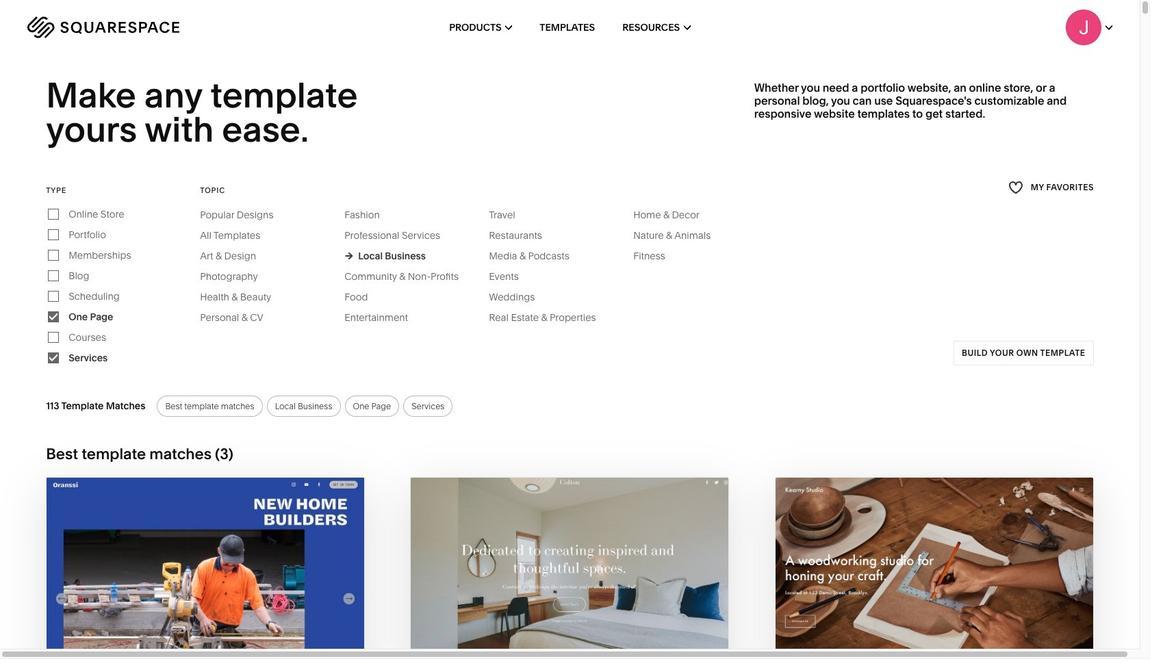 Task type: locate. For each thing, give the bounding box(es) containing it.
kearny image
[[775, 478, 1093, 659]]

colton image
[[411, 478, 729, 659]]



Task type: describe. For each thing, give the bounding box(es) containing it.
oranssi image
[[47, 478, 365, 659]]



Task type: vqa. For each thing, say whether or not it's contained in the screenshot.
Bogart image
no



